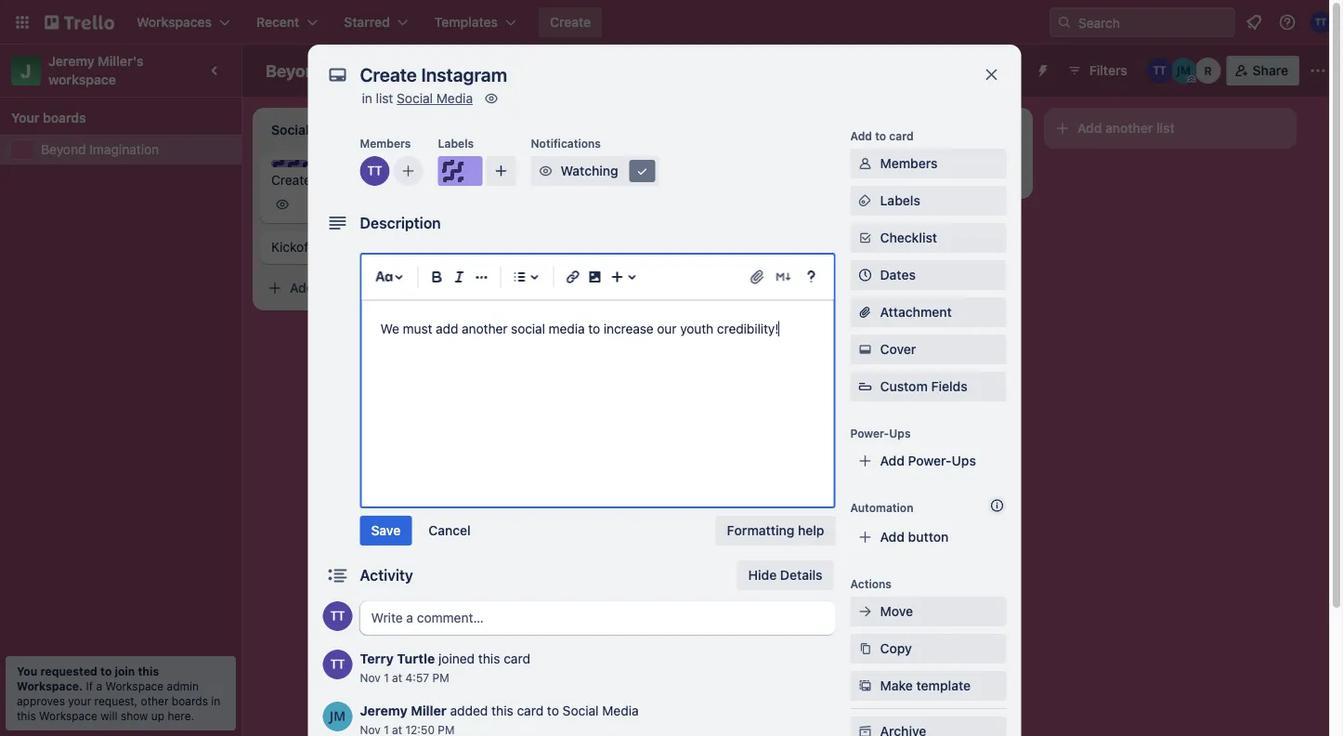Task type: vqa. For each thing, say whether or not it's contained in the screenshot.
the "Share" button
yes



Task type: locate. For each thing, give the bounding box(es) containing it.
to right added
[[547, 703, 559, 718]]

sm image inside watching button
[[537, 162, 555, 180]]

1 horizontal spatial jeremy miller (jeremymiller198) image
[[1172, 58, 1198, 84]]

members down add to card
[[881, 156, 938, 171]]

this down "approves"
[[17, 709, 36, 722]]

ups up the add power-ups at the right of the page
[[890, 427, 911, 440]]

1 horizontal spatial jeremy
[[360, 703, 408, 718]]

open help dialog image
[[801, 266, 823, 288]]

1 horizontal spatial labels
[[881, 193, 921, 208]]

power- down power-ups
[[909, 453, 952, 468]]

this right added
[[492, 703, 514, 718]]

0 vertical spatial in
[[362, 91, 373, 106]]

imagination up the in list social media
[[330, 60, 424, 80]]

beyond imagination inside text box
[[266, 60, 424, 80]]

editor toolbar toolbar
[[369, 262, 827, 292]]

2 horizontal spatial a
[[846, 169, 853, 184]]

image image
[[584, 266, 606, 288]]

1 vertical spatial add a card button
[[260, 273, 468, 303]]

jeremy up workspace
[[48, 53, 95, 69]]

1 vertical spatial create
[[271, 172, 311, 188]]

cover
[[881, 342, 917, 357]]

0 vertical spatial add a card button
[[788, 162, 996, 191]]

add a card button down kickoff meeting link
[[260, 273, 468, 303]]

1 horizontal spatial workspace
[[105, 679, 164, 692]]

terry
[[360, 651, 394, 666]]

1 horizontal spatial members
[[881, 156, 938, 171]]

beyond imagination down your boards with 1 items element
[[41, 142, 159, 157]]

0 vertical spatial terry turtle (terryturtle) image
[[323, 601, 353, 631]]

1 horizontal spatial add a card button
[[788, 162, 996, 191]]

meeting
[[317, 239, 366, 255]]

1 vertical spatial imagination
[[90, 142, 159, 157]]

0 horizontal spatial beyond
[[41, 142, 86, 157]]

0 horizontal spatial add a card button
[[260, 273, 468, 303]]

imagination
[[330, 60, 424, 80], [90, 142, 159, 157]]

another
[[1106, 120, 1154, 136], [462, 321, 508, 336]]

0 horizontal spatial a
[[96, 679, 102, 692]]

Search field
[[1072, 8, 1235, 36]]

add button button
[[851, 522, 1007, 552]]

add power-ups link
[[851, 446, 1007, 476]]

sm image inside cover link
[[856, 340, 875, 359]]

labels
[[438, 137, 474, 150], [881, 193, 921, 208]]

sm image left copy
[[856, 639, 875, 658]]

0 vertical spatial another
[[1106, 120, 1154, 136]]

0 vertical spatial boards
[[43, 110, 86, 125]]

beyond
[[266, 60, 326, 80], [41, 142, 86, 157]]

jeremy miller (jeremymiller198) image
[[1172, 58, 1198, 84], [323, 702, 353, 731]]

add
[[1078, 120, 1103, 136], [851, 129, 873, 142], [818, 169, 842, 184], [290, 280, 315, 296], [881, 453, 905, 468], [881, 529, 905, 545]]

attachment
[[881, 304, 952, 320]]

labels up color: purple, title: none image
[[438, 137, 474, 150]]

in inside if a workspace admin approves your request, other boards in this workspace will show up here.
[[211, 694, 221, 707]]

add inside button
[[1078, 120, 1103, 136]]

0 horizontal spatial jeremy
[[48, 53, 95, 69]]

0 vertical spatial members
[[360, 137, 411, 150]]

0 horizontal spatial imagination
[[90, 142, 159, 157]]

sm image right watching
[[633, 162, 652, 180]]

a right if
[[96, 679, 102, 692]]

1 horizontal spatial boards
[[172, 694, 208, 707]]

create button
[[539, 7, 602, 37]]

pm
[[433, 671, 449, 684]]

0 vertical spatial list
[[376, 91, 393, 106]]

jeremy for jeremy miller added this card to social media
[[360, 703, 408, 718]]

add a card button for create from template… icon
[[788, 162, 996, 191]]

create from template… image
[[1004, 169, 1019, 184]]

text styles image
[[373, 266, 395, 288]]

details
[[781, 567, 823, 583]]

color: bold red, title: "thoughts" element
[[535, 160, 605, 174]]

imagination inside beyond imagination link
[[90, 142, 159, 157]]

imagination inside beyond imagination text box
[[330, 60, 424, 80]]

list inside button
[[1157, 120, 1175, 136]]

sm image left cover
[[856, 340, 875, 359]]

hide
[[749, 567, 777, 583]]

list
[[376, 91, 393, 106], [1157, 120, 1175, 136]]

a
[[846, 169, 853, 184], [318, 280, 325, 296], [96, 679, 102, 692]]

other
[[141, 694, 169, 707]]

copy link
[[851, 634, 1007, 664]]

jeremy down 1
[[360, 703, 408, 718]]

2 terry turtle (terryturtle) image from the top
[[323, 650, 353, 679]]

show menu image
[[1309, 61, 1328, 80]]

ups
[[890, 427, 911, 440], [952, 453, 977, 468]]

cover link
[[851, 335, 1007, 364]]

another down "filters"
[[1106, 120, 1154, 136]]

search image
[[1058, 15, 1072, 30]]

custom fields
[[881, 379, 968, 394]]

star or unstar board image
[[445, 63, 459, 78]]

another right add
[[462, 321, 508, 336]]

beyond imagination up the in list social media
[[266, 60, 424, 80]]

in right other
[[211, 694, 221, 707]]

1 vertical spatial beyond
[[41, 142, 86, 157]]

members up add members to card image
[[360, 137, 411, 150]]

add a card down add to card
[[818, 169, 884, 184]]

hide details link
[[738, 560, 834, 590]]

workspace.
[[17, 679, 83, 692]]

to inside you requested to join this workspace.
[[100, 665, 112, 678]]

miller
[[411, 703, 447, 718]]

1 horizontal spatial add a card
[[818, 169, 884, 184]]

hide details
[[749, 567, 823, 583]]

0 horizontal spatial another
[[462, 321, 508, 336]]

1 vertical spatial another
[[462, 321, 508, 336]]

sm image inside watching button
[[633, 162, 652, 180]]

make template link
[[851, 671, 1007, 701]]

imagination down your boards with 1 items element
[[90, 142, 159, 157]]

a down add to card
[[846, 169, 853, 184]]

0 vertical spatial social
[[397, 91, 433, 106]]

boards right your
[[43, 110, 86, 125]]

sm image for watching
[[537, 162, 555, 180]]

card inside terry turtle joined this card nov 1 at 4:57 pm
[[504, 651, 531, 666]]

r button
[[1196, 58, 1222, 84]]

0 horizontal spatial power-
[[851, 427, 890, 440]]

sm image for checklist
[[856, 229, 875, 247]]

1 horizontal spatial imagination
[[330, 60, 424, 80]]

1 vertical spatial terry turtle (terryturtle) image
[[323, 650, 353, 679]]

2 vertical spatial a
[[96, 679, 102, 692]]

share
[[1253, 63, 1289, 78]]

open information menu image
[[1279, 13, 1297, 32]]

sm image inside members link
[[856, 154, 875, 173]]

Main content area, start typing to enter text. text field
[[381, 318, 816, 340]]

more formatting image
[[471, 266, 493, 288]]

your boards with 1 items element
[[11, 107, 221, 129]]

jeremy
[[48, 53, 95, 69], [360, 703, 408, 718]]

add a card
[[818, 169, 884, 184], [290, 280, 356, 296]]

None text field
[[351, 58, 964, 91]]

sm image for labels
[[856, 191, 875, 210]]

0 vertical spatial ups
[[890, 427, 911, 440]]

jeremy for jeremy miller's workspace
[[48, 53, 95, 69]]

sm image left make
[[856, 677, 875, 695]]

sm image inside the make template link
[[856, 677, 875, 695]]

media
[[437, 91, 473, 106], [603, 703, 639, 718]]

sm image inside checklist link
[[856, 229, 875, 247]]

to left join
[[100, 665, 112, 678]]

thoughts
[[554, 161, 605, 174]]

0 vertical spatial a
[[846, 169, 853, 184]]

1 vertical spatial boards
[[172, 694, 208, 707]]

1 horizontal spatial a
[[318, 280, 325, 296]]

kickoff meeting
[[271, 239, 366, 255]]

1 horizontal spatial another
[[1106, 120, 1154, 136]]

help
[[798, 523, 825, 538]]

1 horizontal spatial in
[[362, 91, 373, 106]]

sm image
[[482, 89, 501, 108], [856, 154, 875, 173], [537, 162, 555, 180], [856, 191, 875, 210], [856, 229, 875, 247], [856, 602, 875, 621], [856, 722, 875, 736]]

boards down admin
[[172, 694, 208, 707]]

beyond imagination
[[266, 60, 424, 80], [41, 142, 159, 157]]

requested
[[40, 665, 98, 678]]

jeremy inside jeremy miller's workspace
[[48, 53, 95, 69]]

sm image
[[633, 162, 652, 180], [856, 340, 875, 359], [856, 639, 875, 658], [856, 677, 875, 695]]

1 vertical spatial a
[[318, 280, 325, 296]]

fields
[[932, 379, 968, 394]]

sm image inside 'labels' link
[[856, 191, 875, 210]]

0 horizontal spatial create
[[271, 172, 311, 188]]

0 horizontal spatial members
[[360, 137, 411, 150]]

0 vertical spatial beyond imagination
[[266, 60, 424, 80]]

0 horizontal spatial boards
[[43, 110, 86, 125]]

bold ⌘b image
[[426, 266, 448, 288]]

this inside if a workspace admin approves your request, other boards in this workspace will show up here.
[[17, 709, 36, 722]]

1 vertical spatial in
[[211, 694, 221, 707]]

power- down custom
[[851, 427, 890, 440]]

a down the kickoff meeting
[[318, 280, 325, 296]]

power-
[[851, 427, 890, 440], [909, 453, 952, 468]]

labels up 'checklist'
[[881, 193, 921, 208]]

in down beyond imagination text box
[[362, 91, 373, 106]]

terry turtle (terryturtle) image left r
[[1147, 58, 1174, 84]]

your boards
[[11, 110, 86, 125]]

1 horizontal spatial beyond
[[266, 60, 326, 80]]

media
[[549, 321, 585, 336]]

move
[[881, 604, 914, 619]]

added
[[450, 703, 488, 718]]

beyond inside text box
[[266, 60, 326, 80]]

terry turtle (terryturtle) image
[[323, 601, 353, 631], [323, 650, 353, 679]]

1 vertical spatial list
[[1157, 120, 1175, 136]]

0 horizontal spatial in
[[211, 694, 221, 707]]

0 vertical spatial create
[[550, 14, 591, 30]]

thinking
[[535, 172, 587, 188]]

1 horizontal spatial list
[[1157, 120, 1175, 136]]

show
[[121, 709, 148, 722]]

1 horizontal spatial beyond imagination
[[266, 60, 424, 80]]

your
[[11, 110, 39, 125]]

sm image inside move link
[[856, 602, 875, 621]]

1 vertical spatial workspace
[[39, 709, 97, 722]]

1 horizontal spatial create
[[550, 14, 591, 30]]

1 vertical spatial beyond imagination
[[41, 142, 159, 157]]

0 horizontal spatial beyond imagination
[[41, 142, 159, 157]]

checklist
[[881, 230, 938, 245]]

add a card button down add to card
[[788, 162, 996, 191]]

terry turtle (terryturtle) image right open information menu icon
[[1310, 11, 1333, 33]]

save button
[[360, 516, 412, 546]]

ups down the fields
[[952, 453, 977, 468]]

1 horizontal spatial ups
[[952, 453, 977, 468]]

must
[[403, 321, 433, 336]]

to
[[876, 129, 887, 142], [589, 321, 600, 336], [100, 665, 112, 678], [547, 703, 559, 718]]

color: purple, title: none image
[[438, 156, 483, 186]]

1 horizontal spatial power-
[[909, 453, 952, 468]]

1 vertical spatial media
[[603, 703, 639, 718]]

Write a comment text field
[[360, 601, 836, 635]]

kickoff meeting link
[[271, 238, 487, 257]]

this right joined
[[479, 651, 500, 666]]

boards inside if a workspace admin approves your request, other boards in this workspace will show up here.
[[172, 694, 208, 707]]

0 vertical spatial beyond
[[266, 60, 326, 80]]

1 horizontal spatial social
[[563, 703, 599, 718]]

0 horizontal spatial labels
[[438, 137, 474, 150]]

create inside button
[[550, 14, 591, 30]]

card up jeremy miller added this card to social media
[[504, 651, 531, 666]]

turtle
[[397, 651, 435, 666]]

add a card down the kickoff meeting
[[290, 280, 356, 296]]

add a card button
[[788, 162, 996, 191], [260, 273, 468, 303]]

1 vertical spatial jeremy
[[360, 703, 408, 718]]

terry turtle (terryturtle) image
[[1310, 11, 1333, 33], [1147, 58, 1174, 84], [360, 156, 390, 186], [468, 193, 491, 216]]

here.
[[168, 709, 194, 722]]

workspace down your
[[39, 709, 97, 722]]

0 vertical spatial imagination
[[330, 60, 424, 80]]

card down meeting
[[329, 280, 356, 296]]

jeremy miller's workspace
[[48, 53, 147, 87]]

back to home image
[[45, 7, 114, 37]]

actions
[[851, 577, 892, 590]]

you
[[17, 665, 37, 678]]

0 vertical spatial media
[[437, 91, 473, 106]]

0 vertical spatial jeremy
[[48, 53, 95, 69]]

social media link
[[397, 91, 473, 106]]

0 horizontal spatial jeremy miller (jeremymiller198) image
[[323, 702, 353, 731]]

in
[[362, 91, 373, 106], [211, 694, 221, 707]]

sm image for make template
[[856, 677, 875, 695]]

0 horizontal spatial add a card
[[290, 280, 356, 296]]

members
[[360, 137, 411, 150], [881, 156, 938, 171]]

workspace down join
[[105, 679, 164, 692]]

sm image inside copy "link"
[[856, 639, 875, 658]]

this right join
[[138, 665, 159, 678]]

another inside text box
[[462, 321, 508, 336]]

custom
[[881, 379, 928, 394]]

to right media
[[589, 321, 600, 336]]

to up members link
[[876, 129, 887, 142]]

0 horizontal spatial list
[[376, 91, 393, 106]]

1 vertical spatial social
[[563, 703, 599, 718]]

create instagram link
[[271, 171, 487, 190]]

formatting
[[727, 523, 795, 538]]



Task type: describe. For each thing, give the bounding box(es) containing it.
1 vertical spatial members
[[881, 156, 938, 171]]

0 vertical spatial add a card
[[818, 169, 884, 184]]

workspace visible image
[[478, 63, 493, 78]]

1 vertical spatial ups
[[952, 453, 977, 468]]

youth
[[681, 321, 714, 336]]

up
[[151, 709, 165, 722]]

we
[[381, 321, 400, 336]]

add to card
[[851, 129, 914, 142]]

workspace
[[48, 72, 116, 87]]

0 horizontal spatial ups
[[890, 427, 911, 440]]

create instagram
[[271, 172, 375, 188]]

save
[[371, 523, 401, 538]]

0 vertical spatial power-
[[851, 427, 890, 440]]

create from template… image
[[476, 281, 491, 296]]

joined
[[439, 651, 475, 666]]

add button
[[881, 529, 949, 545]]

1 vertical spatial labels
[[881, 193, 921, 208]]

attachment button
[[851, 297, 1007, 327]]

filters
[[1090, 63, 1128, 78]]

at
[[392, 671, 402, 684]]

watching
[[561, 163, 619, 178]]

italic ⌘i image
[[448, 266, 471, 288]]

button
[[909, 529, 949, 545]]

add
[[436, 321, 459, 336]]

r
[[1205, 64, 1213, 77]]

our
[[657, 321, 677, 336]]

watching button
[[531, 156, 659, 186]]

credibility!
[[717, 321, 779, 336]]

automation image
[[1029, 56, 1055, 82]]

this inside terry turtle joined this card nov 1 at 4:57 pm
[[479, 651, 500, 666]]

automation
[[851, 501, 914, 514]]

filters button
[[1062, 56, 1134, 86]]

create for create
[[550, 14, 591, 30]]

cancel
[[429, 523, 471, 538]]

color: purple, title: none image
[[271, 160, 309, 167]]

1 terry turtle (terryturtle) image from the top
[[323, 601, 353, 631]]

1 vertical spatial power-
[[909, 453, 952, 468]]

share button
[[1227, 56, 1300, 86]]

add inside button
[[881, 529, 905, 545]]

if a workspace admin approves your request, other boards in this workspace will show up here.
[[17, 679, 221, 722]]

0 vertical spatial workspace
[[105, 679, 164, 692]]

kickoff
[[271, 239, 313, 255]]

add another list button
[[1045, 108, 1297, 149]]

a inside if a workspace admin approves your request, other boards in this workspace will show up here.
[[96, 679, 102, 692]]

instagram
[[315, 172, 375, 188]]

card down add to card
[[856, 169, 884, 184]]

primary element
[[0, 0, 1344, 45]]

0 horizontal spatial social
[[397, 91, 433, 106]]

thoughts thinking
[[535, 161, 605, 188]]

your
[[68, 694, 91, 707]]

0 horizontal spatial workspace
[[39, 709, 97, 722]]

to inside we must add another social media to increase our youth credibility! text box
[[589, 321, 600, 336]]

notifications
[[531, 137, 601, 150]]

0 vertical spatial labels
[[438, 137, 474, 150]]

sm image for move
[[856, 602, 875, 621]]

0 horizontal spatial media
[[437, 91, 473, 106]]

formatting help
[[727, 523, 825, 538]]

another inside button
[[1106, 120, 1154, 136]]

if
[[86, 679, 93, 692]]

0 vertical spatial jeremy miller (jeremymiller198) image
[[1172, 58, 1198, 84]]

move link
[[851, 597, 1007, 626]]

dates button
[[851, 260, 1007, 290]]

board image
[[515, 62, 530, 77]]

sm image for copy
[[856, 639, 875, 658]]

template
[[917, 678, 971, 693]]

view markdown image
[[775, 268, 793, 286]]

labels link
[[851, 186, 1007, 216]]

approves
[[17, 694, 65, 707]]

add a card button for create from template… image
[[260, 273, 468, 303]]

will
[[101, 709, 118, 722]]

j
[[21, 59, 31, 81]]

formatting help link
[[716, 516, 836, 546]]

power ups image
[[1003, 63, 1017, 78]]

sm image for members
[[856, 154, 875, 173]]

link image
[[562, 266, 584, 288]]

lists image
[[509, 266, 531, 288]]

request,
[[94, 694, 138, 707]]

copy
[[881, 641, 912, 656]]

1 vertical spatial add a card
[[290, 280, 356, 296]]

we must add another social media to increase our youth credibility!
[[381, 321, 779, 336]]

nov
[[360, 671, 381, 684]]

custom fields button
[[851, 377, 1007, 396]]

increase
[[604, 321, 654, 336]]

social
[[511, 321, 546, 336]]

join
[[115, 665, 135, 678]]

add another list
[[1078, 120, 1175, 136]]

beyond imagination link
[[41, 140, 230, 159]]

cancel button
[[418, 516, 482, 546]]

card right added
[[517, 703, 544, 718]]

Board name text field
[[257, 56, 433, 86]]

create for create instagram
[[271, 172, 311, 188]]

0 notifications image
[[1244, 11, 1266, 33]]

power-ups
[[851, 427, 911, 440]]

admin
[[167, 679, 199, 692]]

attach and insert link image
[[749, 268, 767, 286]]

terry turtle joined this card nov 1 at 4:57 pm
[[360, 651, 531, 684]]

nov 1 at 4:57 pm link
[[360, 671, 449, 684]]

make
[[881, 678, 913, 693]]

1
[[384, 671, 389, 684]]

make template
[[881, 678, 971, 693]]

1 vertical spatial jeremy miller (jeremymiller198) image
[[323, 702, 353, 731]]

description
[[360, 214, 441, 232]]

jeremy miller added this card to social media
[[360, 703, 639, 718]]

terry turtle (terryturtle) image left add members to card image
[[360, 156, 390, 186]]

in list social media
[[362, 91, 473, 106]]

rubyanndersson (rubyanndersson) image
[[1196, 58, 1222, 84]]

add power-ups
[[881, 453, 977, 468]]

members link
[[851, 149, 1007, 178]]

sm image for cover
[[856, 340, 875, 359]]

card up members link
[[890, 129, 914, 142]]

4:57
[[406, 671, 430, 684]]

terry turtle (terryturtle) image down color: purple, title: none image
[[468, 193, 491, 216]]

thinking link
[[535, 171, 751, 190]]

add members to card image
[[401, 162, 416, 180]]

1 horizontal spatial media
[[603, 703, 639, 718]]

checklist link
[[851, 223, 1007, 253]]

dates
[[881, 267, 916, 283]]

this inside you requested to join this workspace.
[[138, 665, 159, 678]]



